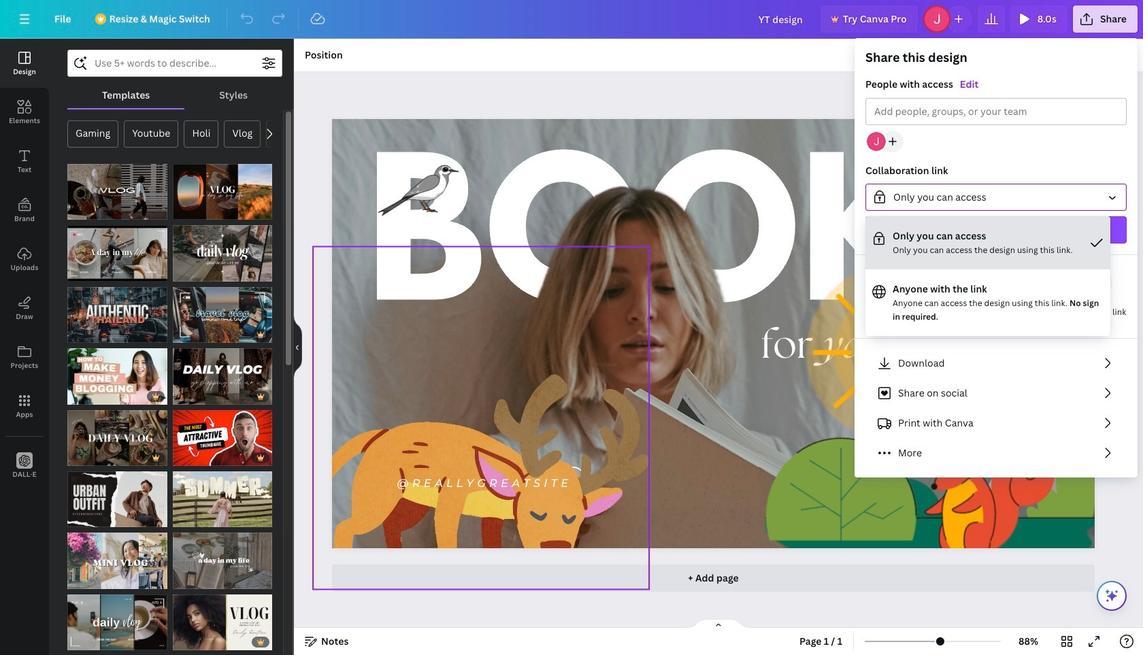 Task type: vqa. For each thing, say whether or not it's contained in the screenshot.
or
no



Task type: describe. For each thing, give the bounding box(es) containing it.
deer animated sticker image
[[313, 247, 650, 590]]

brown and white simple vlog youtube thumbnail image
[[67, 164, 167, 220]]

main menu bar
[[0, 0, 1144, 39]]

white simple mini vlog youtube thumbnail group
[[67, 525, 167, 589]]

brown black elegant aesthetic fashion vlog youtube thumbnail image
[[173, 349, 272, 405]]

beige minimalist vlog daily routine youtube thumbnail group
[[173, 587, 272, 651]]

dark grey minimalist photo travel youtube thumbnail group
[[67, 279, 167, 343]]

most attractive youtube thumbnail group
[[173, 410, 272, 466]]

brown minimalist lifestyle daily vlog youtube thumbnail group for the beige minimalist vlog daily routine youtube thumbnail
[[67, 587, 167, 651]]

orange yellow minimalist aesthetic a day in my life travel vlog youtube thumbnail group
[[173, 164, 272, 220]]

canva assistant image
[[1104, 588, 1120, 604]]

show pages image
[[686, 619, 752, 630]]

aesthetic simple vacation trip youtube thumbnail image
[[173, 472, 272, 528]]

big text how to youtube thumbnail group
[[67, 341, 167, 405]]

beige minimalist aesthetic daily vlog youtube thumbnail image
[[173, 533, 272, 589]]

brown white modern lifestyle vlog youtube thumbnail image
[[67, 410, 167, 466]]

2 option from the top
[[866, 270, 1111, 336]]

white simple mini vlog youtube thumbnail image
[[67, 533, 167, 589]]

Use 5+ words to describe... search field
[[95, 50, 255, 76]]

playful japanese wagtail image
[[375, 162, 460, 218]]

black and brown modern urban outfit recommendations youtube thumbnail group
[[67, 464, 167, 528]]

side panel tab list
[[0, 39, 49, 491]]

brown minimalist lifestyle daily vlog youtube thumbnail image for neutral elegant minimalist daily vlog youtube thumbnail at the top left of the page brown minimalist lifestyle daily vlog youtube thumbnail group
[[67, 226, 167, 282]]

brown and white simple vlog youtube thumbnail group
[[67, 156, 167, 220]]

black and brown modern urban outfit recommendations youtube thumbnail image
[[67, 472, 167, 528]]



Task type: locate. For each thing, give the bounding box(es) containing it.
1 option from the top
[[866, 216, 1111, 270]]

group
[[855, 49, 1138, 255]]

dark grey minimalist photo travel youtube thumbnail image
[[67, 287, 167, 343]]

1 vertical spatial brown minimalist lifestyle daily vlog youtube thumbnail group
[[67, 587, 167, 651]]

Zoom button
[[1007, 631, 1051, 653]]

big text how to youtube thumbnail image
[[67, 349, 167, 405]]

beige minimalist vlog daily routine youtube thumbnail image
[[173, 595, 272, 651]]

Design title text field
[[748, 5, 815, 33]]

brown minimalist lifestyle daily vlog youtube thumbnail group
[[67, 217, 167, 282], [67, 587, 167, 651]]

animated squirrel outdoors image
[[762, 259, 1106, 602], [762, 259, 1106, 602]]

2 brown minimalist lifestyle daily vlog youtube thumbnail group from the top
[[67, 587, 167, 651]]

blue vintage retro travel vlog youtube thumbnail group
[[173, 287, 272, 343]]

brown minimalist lifestyle daily vlog youtube thumbnail group for neutral elegant minimalist daily vlog youtube thumbnail at the top left of the page
[[67, 217, 167, 282]]

1 brown minimalist lifestyle daily vlog youtube thumbnail group from the top
[[67, 217, 167, 282]]

Add people, groups, or your team text field
[[875, 99, 1118, 125]]

blue vintage retro travel vlog youtube thumbnail image
[[173, 287, 272, 343]]

aesthetic simple vacation trip youtube thumbnail group
[[173, 472, 272, 528]]

brown minimalist lifestyle daily vlog youtube thumbnail image down white simple mini vlog youtube thumbnail
[[67, 595, 167, 651]]

option
[[866, 216, 1111, 270], [866, 270, 1111, 336]]

brown minimalist lifestyle daily vlog youtube thumbnail image up dark grey minimalist photo travel youtube thumbnail
[[67, 226, 167, 282]]

brown minimalist lifestyle daily vlog youtube thumbnail image for brown minimalist lifestyle daily vlog youtube thumbnail group associated with the beige minimalist vlog daily routine youtube thumbnail
[[67, 595, 167, 651]]

1 brown minimalist lifestyle daily vlog youtube thumbnail image from the top
[[67, 226, 167, 282]]

brown black elegant aesthetic fashion vlog youtube thumbnail group
[[173, 349, 272, 405]]

1 vertical spatial brown minimalist lifestyle daily vlog youtube thumbnail image
[[67, 595, 167, 651]]

beige minimalist aesthetic daily vlog youtube thumbnail group
[[173, 533, 272, 589]]

None button
[[866, 184, 1127, 211]]

list
[[866, 350, 1127, 467]]

most attractive youtube thumbnail image
[[173, 410, 272, 466]]

brown white modern lifestyle vlog youtube thumbnail group
[[67, 402, 167, 466]]

2 brown minimalist lifestyle daily vlog youtube thumbnail image from the top
[[67, 595, 167, 651]]

neutral elegant minimalist daily vlog youtube thumbnail group
[[173, 226, 272, 282]]

orange yellow minimalist aesthetic a day in my life travel vlog youtube thumbnail image
[[173, 164, 272, 220]]

list box
[[866, 216, 1111, 336]]

brown minimalist lifestyle daily vlog youtube thumbnail image
[[67, 226, 167, 282], [67, 595, 167, 651]]

0 vertical spatial brown minimalist lifestyle daily vlog youtube thumbnail image
[[67, 226, 167, 282]]

hide image
[[293, 314, 302, 380]]

neutral elegant minimalist daily vlog youtube thumbnail image
[[173, 226, 272, 282]]

0 vertical spatial brown minimalist lifestyle daily vlog youtube thumbnail group
[[67, 217, 167, 282]]



